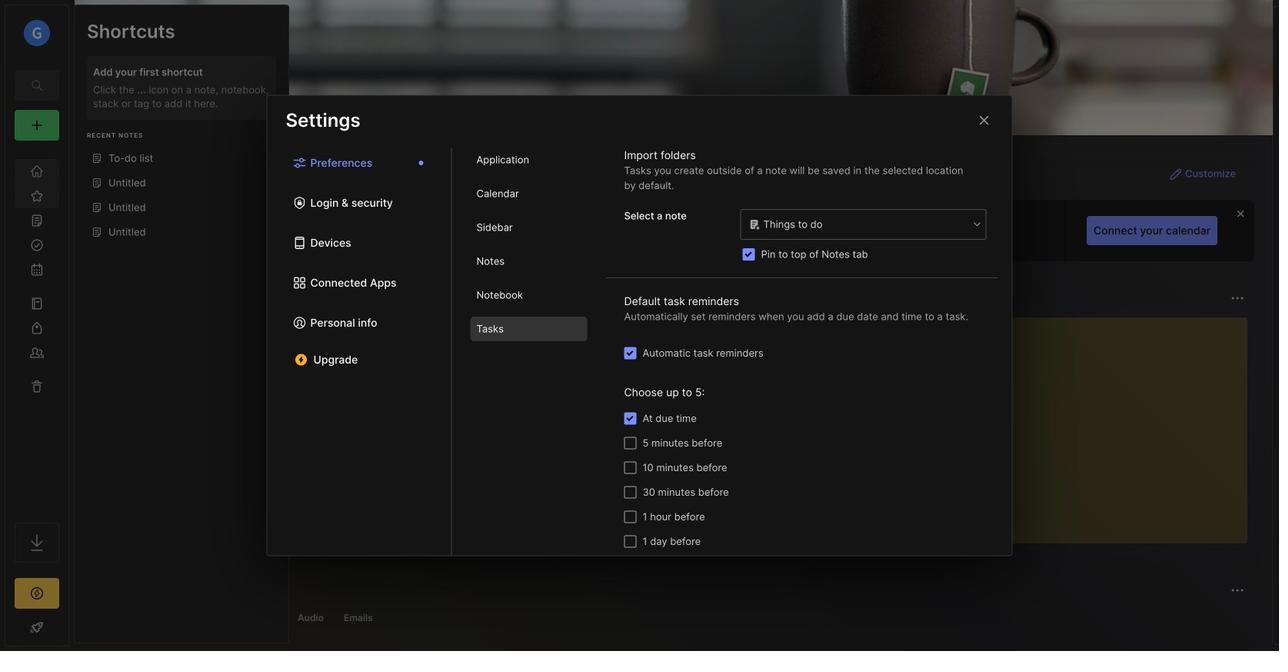 Task type: locate. For each thing, give the bounding box(es) containing it.
edit search image
[[28, 76, 46, 95]]

None checkbox
[[743, 248, 755, 261], [624, 347, 636, 360], [624, 413, 636, 425], [624, 437, 636, 450], [624, 462, 636, 474], [624, 486, 636, 499], [743, 248, 755, 261], [624, 347, 636, 360], [624, 413, 636, 425], [624, 437, 636, 450], [624, 462, 636, 474], [624, 486, 636, 499]]

tree
[[5, 150, 68, 509]]

tree inside main element
[[5, 150, 68, 509]]

upgrade image
[[28, 585, 46, 603]]

tab list
[[267, 148, 452, 556], [452, 148, 606, 556], [102, 317, 853, 335], [102, 609, 1242, 628]]

Start writing… text field
[[891, 318, 1247, 531]]

None checkbox
[[624, 511, 636, 523], [624, 536, 636, 548], [624, 511, 636, 523], [624, 536, 636, 548]]

row group
[[99, 345, 791, 554]]

tab
[[470, 148, 587, 172], [470, 182, 587, 206], [470, 215, 587, 240], [470, 249, 587, 274], [470, 283, 587, 308], [470, 317, 587, 341], [102, 317, 147, 335], [154, 317, 216, 335], [102, 609, 161, 628], [220, 609, 285, 628], [291, 609, 331, 628], [337, 609, 380, 628]]



Task type: vqa. For each thing, say whether or not it's contained in the screenshot.
Shared Url text field on the top of page
no



Task type: describe. For each thing, give the bounding box(es) containing it.
close image
[[975, 111, 993, 130]]

Default task note field
[[740, 208, 986, 241]]

home image
[[29, 164, 45, 179]]

main element
[[0, 0, 74, 651]]



